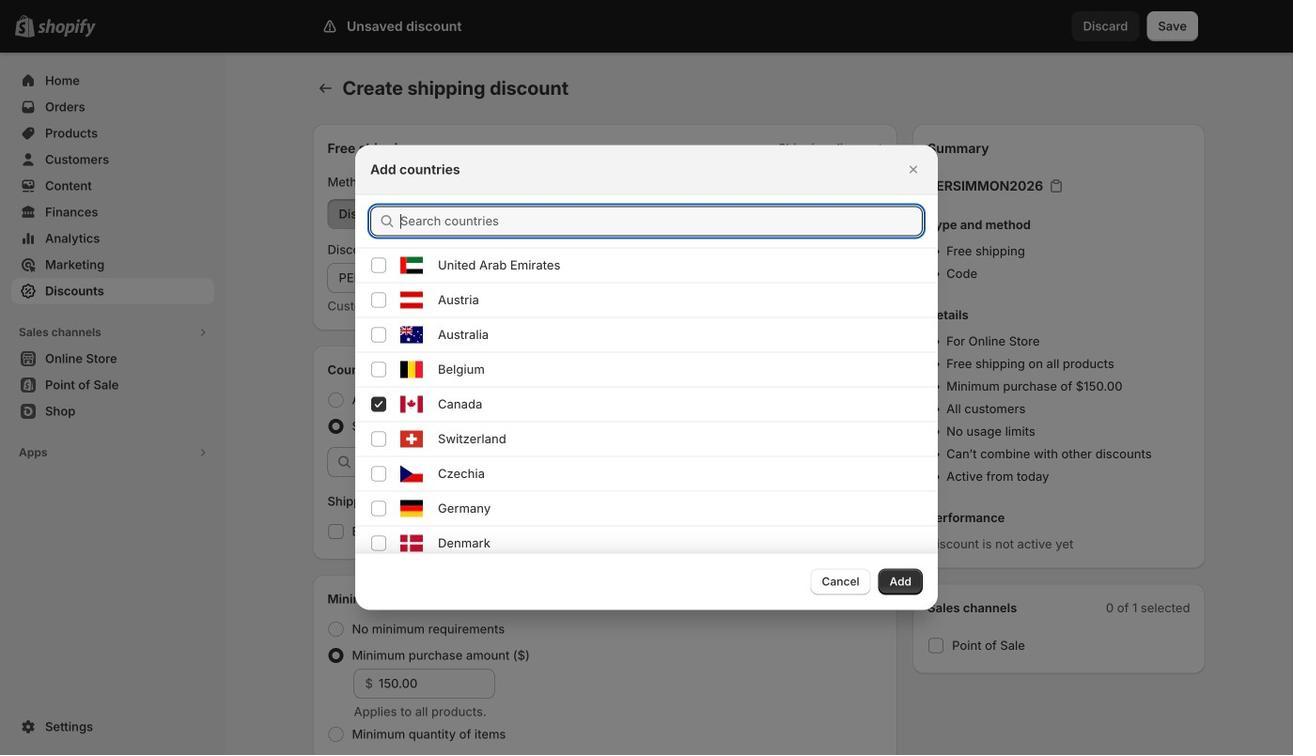 Task type: describe. For each thing, give the bounding box(es) containing it.
Search countries text field
[[400, 206, 923, 236]]

shopify image
[[38, 19, 96, 37]]



Task type: vqa. For each thing, say whether or not it's contained in the screenshot.
MY STORE image
no



Task type: locate. For each thing, give the bounding box(es) containing it.
dialog
[[0, 145, 1293, 756]]



